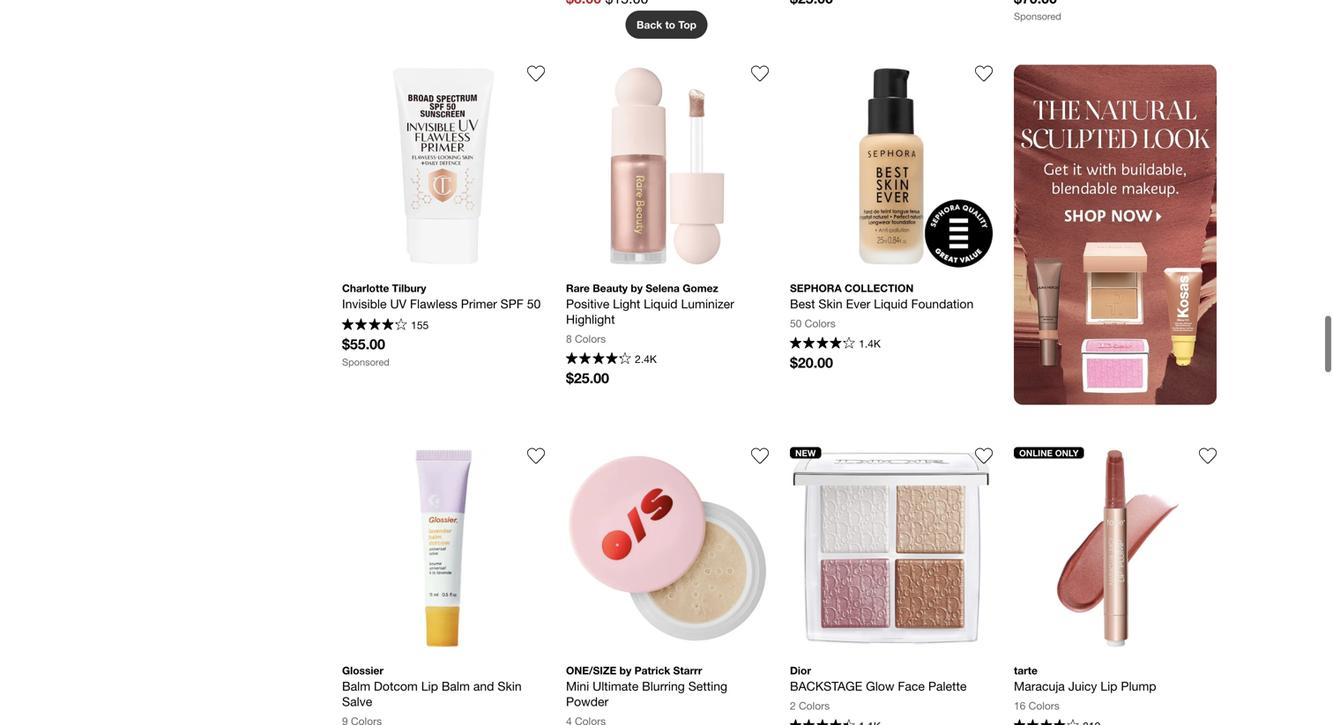 Task type: describe. For each thing, give the bounding box(es) containing it.
4.5 stars element for backstage glow face palette
[[790, 720, 855, 726]]

plump
[[1121, 679, 1157, 694]]

tarte maracuja juicy lip plump 16 colors
[[1014, 665, 1157, 713]]

sign in to love dior - backstage glow face palette image
[[975, 448, 993, 465]]

2 balm from the left
[[442, 679, 470, 694]]

face
[[898, 679, 925, 694]]

$25.00
[[566, 370, 609, 387]]

spf
[[501, 297, 524, 311]]

50 for sponsored
[[527, 297, 541, 311]]

positive
[[566, 297, 610, 311]]

50 for $20.00
[[790, 317, 802, 330]]

glow
[[866, 679, 895, 694]]

1 horizontal spatial sponsored
[[1014, 10, 1061, 22]]

online
[[1019, 448, 1053, 459]]

rare beauty by selena gomez - positive light liquid luminizer highlight image
[[566, 65, 769, 268]]

uv
[[390, 297, 407, 311]]

mini
[[566, 679, 589, 694]]

155 reviews element
[[411, 319, 429, 331]]

blurring
[[642, 679, 685, 694]]

colors inside dior backstage glow face palette 2 colors
[[799, 700, 830, 713]]

810 reviews element
[[1083, 721, 1101, 726]]

dior backstage glow face palette 2 colors
[[790, 665, 967, 713]]

colors inside 'sephora collection best skin ever liquid foundation 50 colors'
[[805, 317, 836, 330]]

liquid inside 'sephora collection best skin ever liquid foundation 50 colors'
[[874, 297, 908, 311]]

1.1k reviews element
[[859, 721, 881, 726]]

gomez
[[683, 282, 718, 295]]

back to top button
[[626, 11, 708, 39]]

the natural sculpted look | get it with buildable, blendable makeup. shop now > image
[[1014, 65, 1217, 405]]

and
[[473, 679, 494, 694]]

selena
[[646, 282, 680, 295]]

glossier balm dotcom lip balm and skin salve
[[342, 665, 525, 709]]

1.4k reviews element
[[859, 338, 881, 350]]

patrick
[[634, 665, 670, 677]]

dior
[[790, 665, 811, 677]]

highlight
[[566, 312, 615, 327]]

colors inside tarte maracuja juicy lip plump 16 colors
[[1029, 700, 1060, 713]]

$20.00
[[790, 355, 833, 371]]

sign in to love one/size by patrick starrr - mini ultimate blurring setting powder image
[[751, 448, 769, 465]]

skin inside 'sephora collection best skin ever liquid foundation 50 colors'
[[819, 297, 843, 311]]

rare beauty by selena gomez positive light liquid luminizer highlight 8 colors
[[566, 282, 738, 345]]

sign in to love rare beauty by selena gomez - positive light liquid luminizer highlight image
[[751, 65, 769, 82]]

sign in to love charlotte tilbury - invisible uv flawless primer spf 50 image
[[527, 65, 545, 82]]

$55.00 sponsored
[[342, 336, 390, 368]]

sign in to love tarte - maracuja juicy lip plump image
[[1199, 448, 1217, 465]]

dior - backstage glow face palette image
[[790, 448, 993, 650]]

juicy
[[1068, 679, 1097, 694]]

2.4k reviews element
[[635, 353, 657, 365]]

ultimate
[[593, 679, 639, 694]]

skin inside glossier balm dotcom lip balm and skin salve
[[498, 679, 522, 694]]

16
[[1014, 700, 1026, 713]]

flawless
[[410, 297, 458, 311]]

one/size
[[566, 665, 617, 677]]



Task type: locate. For each thing, give the bounding box(es) containing it.
powder
[[566, 695, 609, 709]]

lip right juicy
[[1101, 679, 1118, 694]]

foundation
[[911, 297, 974, 311]]

balm
[[342, 679, 370, 694], [442, 679, 470, 694]]

50
[[527, 297, 541, 311], [790, 317, 802, 330]]

2
[[790, 700, 796, 713]]

to
[[665, 19, 675, 31]]

1 horizontal spatial liquid
[[874, 297, 908, 311]]

lip for balm
[[421, 679, 438, 694]]

2.4k
[[635, 353, 657, 365]]

0 vertical spatial 50
[[527, 297, 541, 311]]

8
[[566, 333, 572, 345]]

1 horizontal spatial balm
[[442, 679, 470, 694]]

ever
[[846, 297, 871, 311]]

balm up salve
[[342, 679, 370, 694]]

0 vertical spatial 4 stars element
[[790, 337, 855, 351]]

4 stars element up $20.00
[[790, 337, 855, 351]]

4 stars element for best
[[790, 337, 855, 351]]

1 horizontal spatial lip
[[1101, 679, 1118, 694]]

1 vertical spatial by
[[620, 665, 632, 677]]

by inside rare beauty by selena gomez positive light liquid luminizer highlight 8 colors
[[631, 282, 643, 295]]

0 vertical spatial 4.5 stars element
[[342, 319, 407, 333]]

colors
[[805, 317, 836, 330], [575, 333, 606, 345], [799, 700, 830, 713], [1029, 700, 1060, 713]]

50 inside 'sephora collection best skin ever liquid foundation 50 colors'
[[790, 317, 802, 330]]

new
[[795, 448, 816, 459]]

charlotte tilbury - invisible uv flawless primer spf 50 image
[[342, 65, 545, 268]]

balm left and
[[442, 679, 470, 694]]

1 horizontal spatial 4.5 stars element
[[566, 353, 631, 367]]

liquid down collection
[[874, 297, 908, 311]]

$55.00
[[342, 336, 385, 353]]

backstage
[[790, 679, 863, 694]]

best
[[790, 297, 815, 311]]

sephora
[[790, 282, 842, 295]]

0 horizontal spatial sponsored
[[342, 357, 390, 368]]

0 horizontal spatial 50
[[527, 297, 541, 311]]

invisible
[[342, 297, 387, 311]]

palette
[[928, 679, 967, 694]]

4.5 stars element up $55.00
[[342, 319, 407, 333]]

lip inside tarte maracuja juicy lip plump 16 colors
[[1101, 679, 1118, 694]]

1 vertical spatial 4.5 stars element
[[566, 353, 631, 367]]

one/size by patrick starrr - mini ultimate blurring setting powder image
[[566, 448, 769, 650]]

0 vertical spatial skin
[[819, 297, 843, 311]]

rare
[[566, 282, 590, 295]]

back to top
[[637, 19, 697, 31]]

maracuja
[[1014, 679, 1065, 694]]

skin
[[819, 297, 843, 311], [498, 679, 522, 694]]

lip
[[421, 679, 438, 694], [1101, 679, 1118, 694]]

2 horizontal spatial 4.5 stars element
[[790, 720, 855, 726]]

sign in to love glossier - balm dotcom lip balm and skin salve image
[[527, 448, 545, 465]]

top
[[678, 19, 697, 31]]

dotcom
[[374, 679, 418, 694]]

sponsored
[[1014, 10, 1061, 22], [342, 357, 390, 368]]

0 horizontal spatial 4 stars element
[[790, 337, 855, 351]]

4.5 stars element for positive light liquid luminizer highlight
[[566, 353, 631, 367]]

4 stars element down 16
[[1014, 720, 1079, 726]]

1 horizontal spatial skin
[[819, 297, 843, 311]]

setting
[[688, 679, 728, 694]]

1 vertical spatial 50
[[790, 317, 802, 330]]

1 balm from the left
[[342, 679, 370, 694]]

lip inside glossier balm dotcom lip balm and skin salve
[[421, 679, 438, 694]]

4.5 stars element down 2
[[790, 720, 855, 726]]

sephora collection - best skin ever liquid foundation image
[[790, 65, 993, 268]]

colors down highlight at top
[[575, 333, 606, 345]]

skin down the sephora on the top of page
[[819, 297, 843, 311]]

1 lip from the left
[[421, 679, 438, 694]]

sign in to love sephora collection - best skin ever liquid foundation image
[[975, 65, 993, 82]]

2 lip from the left
[[1101, 679, 1118, 694]]

sponsored link
[[1014, 0, 1217, 23]]

colors inside rare beauty by selena gomez positive light liquid luminizer highlight 8 colors
[[575, 333, 606, 345]]

1 liquid from the left
[[644, 297, 678, 311]]

sephora collection best skin ever liquid foundation 50 colors
[[790, 282, 974, 330]]

colors right 2
[[799, 700, 830, 713]]

colors down best
[[805, 317, 836, 330]]

by up light
[[631, 282, 643, 295]]

50 right spf
[[527, 297, 541, 311]]

0 horizontal spatial liquid
[[644, 297, 678, 311]]

2 vertical spatial 4.5 stars element
[[790, 720, 855, 726]]

charlotte
[[342, 282, 389, 295]]

tilbury
[[392, 282, 426, 295]]

liquid inside rare beauty by selena gomez positive light liquid luminizer highlight 8 colors
[[644, 297, 678, 311]]

4.5 stars element
[[342, 319, 407, 333], [566, 353, 631, 367], [790, 720, 855, 726]]

glossier
[[342, 665, 384, 677]]

1 vertical spatial 4 stars element
[[1014, 720, 1079, 726]]

1 horizontal spatial 50
[[790, 317, 802, 330]]

1 vertical spatial skin
[[498, 679, 522, 694]]

0 horizontal spatial lip
[[421, 679, 438, 694]]

4 stars element
[[790, 337, 855, 351], [1014, 720, 1079, 726]]

0 horizontal spatial 4.5 stars element
[[342, 319, 407, 333]]

skin right and
[[498, 679, 522, 694]]

light
[[613, 297, 640, 311]]

liquid down selena
[[644, 297, 678, 311]]

glossier - balm dotcom lip balm and skin salve image
[[342, 448, 545, 650]]

1 vertical spatial sponsored
[[342, 357, 390, 368]]

collection
[[845, 282, 914, 295]]

only
[[1055, 448, 1079, 459]]

50 down best
[[790, 317, 802, 330]]

lip for plump
[[1101, 679, 1118, 694]]

salve
[[342, 695, 372, 709]]

2 liquid from the left
[[874, 297, 908, 311]]

4.5 stars element up $25.00
[[566, 353, 631, 367]]

lip right dotcom
[[421, 679, 438, 694]]

4 stars element for juicy
[[1014, 720, 1079, 726]]

tarte - maracuja juicy lip plump image
[[1014, 448, 1217, 650]]

charlotte tilbury invisible uv flawless primer spf 50
[[342, 282, 541, 311]]

1 horizontal spatial 4 stars element
[[1014, 720, 1079, 726]]

tarte
[[1014, 665, 1038, 677]]

one/size by patrick starrr mini ultimate blurring setting powder
[[566, 665, 731, 709]]

0 horizontal spatial skin
[[498, 679, 522, 694]]

0 vertical spatial by
[[631, 282, 643, 295]]

online only
[[1019, 448, 1079, 459]]

beauty
[[593, 282, 628, 295]]

by up ultimate
[[620, 665, 632, 677]]

primer
[[461, 297, 497, 311]]

by
[[631, 282, 643, 295], [620, 665, 632, 677]]

50 inside charlotte tilbury invisible uv flawless primer spf 50
[[527, 297, 541, 311]]

0 vertical spatial sponsored
[[1014, 10, 1061, 22]]

liquid
[[644, 297, 678, 311], [874, 297, 908, 311]]

back
[[637, 19, 662, 31]]

1.4k
[[859, 338, 881, 350]]

by inside one/size by patrick starrr mini ultimate blurring setting powder
[[620, 665, 632, 677]]

starrr
[[673, 665, 702, 677]]

colors down maracuja
[[1029, 700, 1060, 713]]

luminizer
[[681, 297, 734, 311]]

155
[[411, 319, 429, 331]]

0 horizontal spatial balm
[[342, 679, 370, 694]]



Task type: vqa. For each thing, say whether or not it's contained in the screenshot.
1.5k
no



